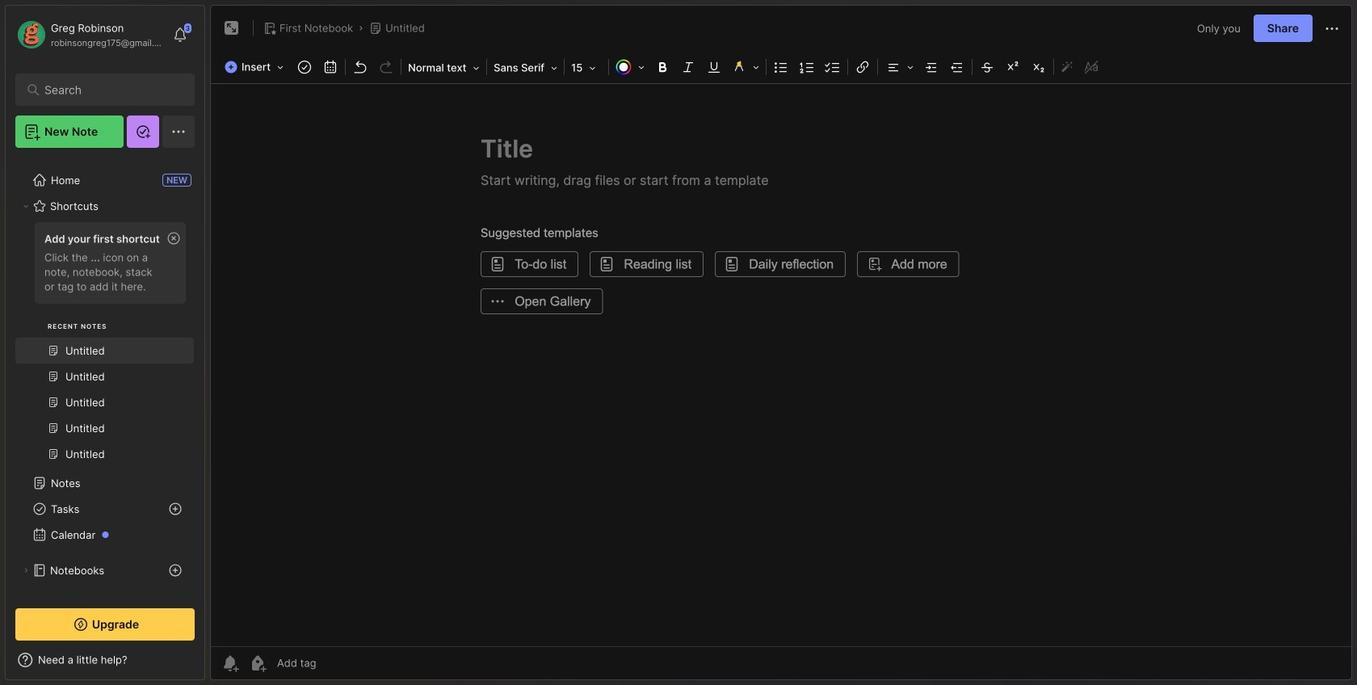 Task type: vqa. For each thing, say whether or not it's contained in the screenshot.
Checklist icon
yes



Task type: locate. For each thing, give the bounding box(es) containing it.
checklist image
[[822, 56, 844, 78]]

Highlight field
[[727, 56, 764, 78]]

tree
[[6, 158, 204, 671]]

Font color field
[[611, 56, 650, 78]]

none search field inside main element
[[44, 80, 173, 99]]

Font family field
[[489, 57, 562, 79]]

note window element
[[210, 5, 1352, 684]]

subscript image
[[1028, 56, 1050, 78]]

more actions image
[[1322, 19, 1342, 38]]

Account field
[[15, 19, 165, 51]]

Note Editor text field
[[211, 83, 1352, 646]]

add tag image
[[248, 654, 267, 673]]

group
[[15, 217, 194, 477]]

None search field
[[44, 80, 173, 99]]

click to collapse image
[[204, 655, 216, 675]]

indent image
[[920, 56, 943, 78]]



Task type: describe. For each thing, give the bounding box(es) containing it.
group inside tree
[[15, 217, 194, 477]]

Font size field
[[566, 57, 607, 79]]

WHAT'S NEW field
[[6, 647, 204, 673]]

expand notebooks image
[[21, 566, 31, 575]]

underline image
[[703, 56, 726, 78]]

bold image
[[651, 56, 674, 78]]

outdent image
[[946, 56, 969, 78]]

add a reminder image
[[221, 654, 240, 673]]

More actions field
[[1322, 18, 1342, 38]]

expand note image
[[222, 19, 242, 38]]

bulleted list image
[[770, 56, 793, 78]]

strikethrough image
[[976, 56, 999, 78]]

Insert field
[[221, 56, 292, 78]]

tree inside main element
[[6, 158, 204, 671]]

task image
[[293, 56, 316, 78]]

Add tag field
[[275, 656, 397, 670]]

numbered list image
[[796, 56, 818, 78]]

Heading level field
[[403, 57, 485, 79]]

Alignment field
[[880, 56, 919, 78]]

superscript image
[[1002, 56, 1024, 78]]

main element
[[0, 0, 210, 685]]

undo image
[[349, 56, 372, 78]]

Search text field
[[44, 82, 173, 98]]

italic image
[[677, 56, 700, 78]]

insert link image
[[852, 56, 874, 78]]

calendar event image
[[319, 56, 342, 78]]



